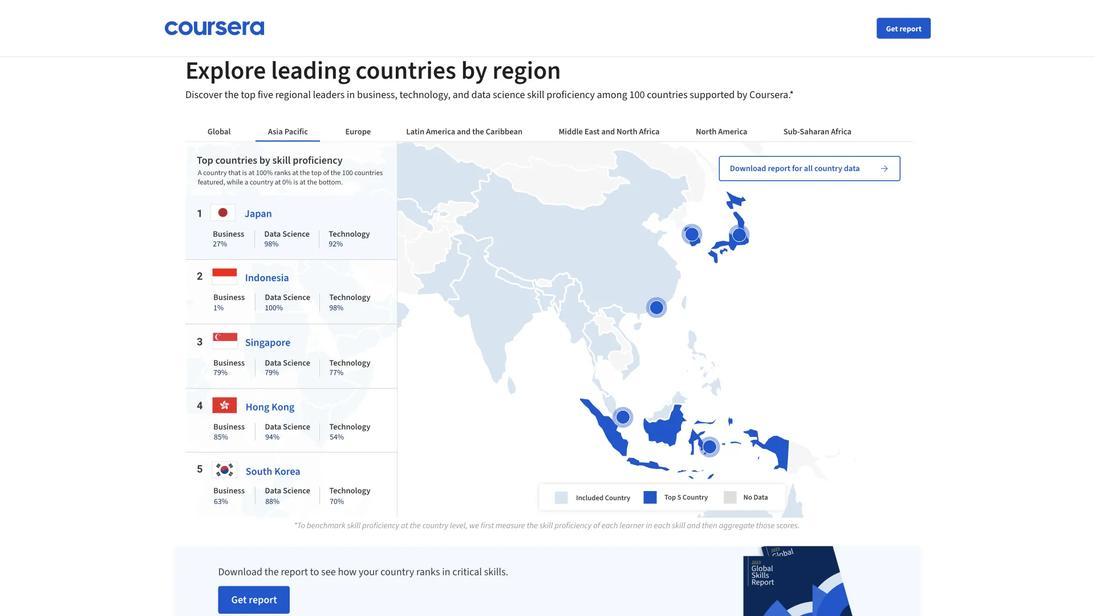Task type: locate. For each thing, give the bounding box(es) containing it.
get report button
[[877, 18, 931, 39]]

report
[[900, 23, 922, 33]]



Task type: describe. For each thing, give the bounding box(es) containing it.
get report
[[886, 23, 922, 33]]

coursera logo image
[[164, 21, 265, 35]]

get
[[886, 23, 898, 33]]



Task type: vqa. For each thing, say whether or not it's contained in the screenshot.
get
yes



